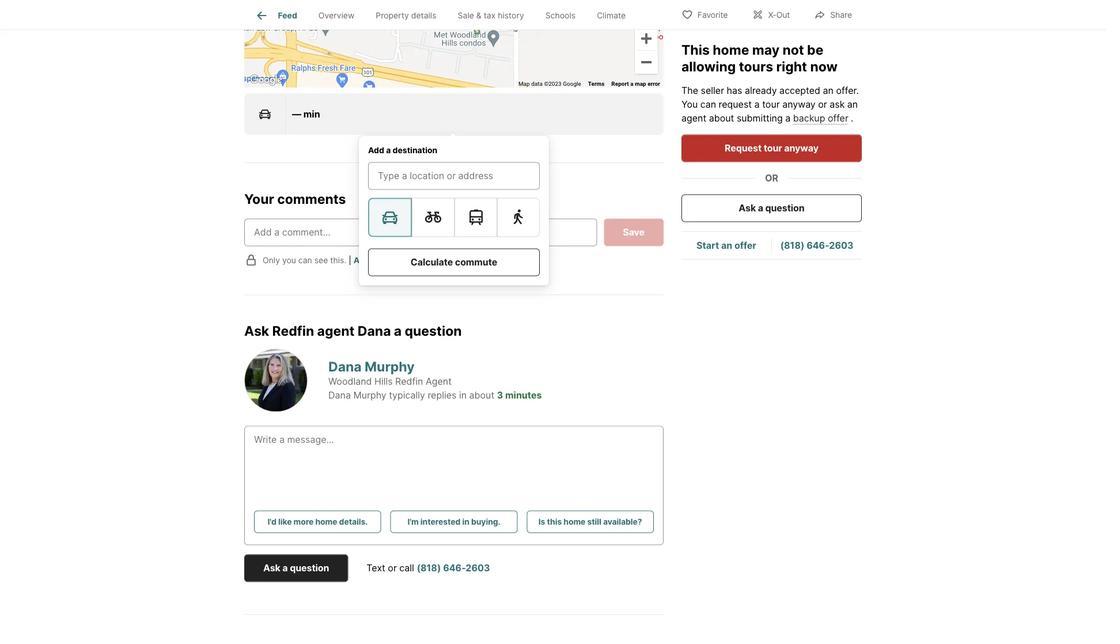 Task type: locate. For each thing, give the bounding box(es) containing it.
0 horizontal spatial .
[[851, 113, 854, 124]]

0 horizontal spatial about
[[470, 390, 495, 402]]

overview
[[319, 11, 355, 20]]

request tour anyway
[[725, 143, 819, 154]]

0 horizontal spatial home
[[316, 518, 337, 527]]

1 horizontal spatial an
[[823, 85, 834, 96]]

1 vertical spatial anyway
[[785, 143, 819, 154]]

offer down ask
[[828, 113, 849, 124]]

woodland
[[329, 377, 372, 388]]

0 vertical spatial ask
[[739, 203, 756, 214]]

your comments
[[244, 191, 346, 207]]

redfin up typically
[[396, 377, 423, 388]]

favorite
[[698, 10, 728, 20]]

©2023
[[544, 81, 562, 88]]

can down the seller
[[701, 99, 717, 110]]

tab list containing feed
[[244, 0, 646, 29]]

offer inside an agent about submitting a backup offer .
[[828, 113, 849, 124]]

can left see
[[299, 256, 312, 265]]

0 vertical spatial or
[[819, 99, 828, 110]]

sale & tax history tab
[[447, 2, 535, 29]]

home left still
[[564, 518, 586, 527]]

0 vertical spatial 646-
[[807, 240, 830, 251]]

1 vertical spatial ask a question
[[263, 563, 329, 574]]

1 vertical spatial or
[[388, 563, 397, 574]]

question down more
[[290, 563, 329, 574]]

1 horizontal spatial about
[[709, 113, 735, 124]]

0 vertical spatial redfin
[[272, 323, 314, 340]]

0 horizontal spatial ask a question
[[263, 563, 329, 574]]

or
[[766, 173, 779, 184]]

0 horizontal spatial question
[[290, 563, 329, 574]]

list box
[[368, 198, 540, 237]]

1 vertical spatial redfin
[[396, 377, 423, 388]]

ask up woodland hills redfin agentdana murphy image
[[244, 323, 269, 340]]

tab list
[[244, 0, 646, 29]]

question down or
[[766, 203, 805, 214]]

in left buying.
[[463, 518, 470, 527]]

sale
[[458, 11, 474, 20]]

ask a question
[[739, 203, 805, 214], [263, 563, 329, 574]]

question up dana murphy woodland hills redfin agent dana murphy typically replies in about 3 minutes
[[405, 323, 462, 340]]

2 vertical spatial question
[[290, 563, 329, 574]]

i'm interested in buying. button
[[391, 511, 518, 534]]

dana murphy link
[[329, 359, 415, 375]]

1 horizontal spatial 2603
[[830, 240, 854, 251]]

1 horizontal spatial agent
[[682, 113, 707, 124]]

add a search partner button
[[354, 256, 437, 265]]

0 vertical spatial (818)
[[781, 240, 805, 251]]

ask a question button down or
[[682, 195, 862, 222]]

this
[[547, 518, 562, 527]]

0 vertical spatial question
[[766, 203, 805, 214]]

an right ask
[[848, 99, 858, 110]]

interested
[[421, 518, 461, 527]]

murphy
[[365, 359, 415, 375], [354, 390, 387, 402]]

2 vertical spatial ask
[[263, 563, 281, 574]]

not
[[783, 42, 805, 58]]

1 vertical spatial offer
[[828, 113, 849, 124]]

1 vertical spatial 2603
[[466, 563, 490, 574]]

2 horizontal spatial question
[[766, 203, 805, 214]]

0 horizontal spatial (818) 646-2603 link
[[417, 563, 490, 574]]

(818)
[[781, 240, 805, 251], [417, 563, 441, 574]]

ask a question button down more
[[244, 555, 348, 583]]

1 horizontal spatial can
[[701, 99, 717, 110]]

search
[[378, 256, 405, 265]]

0 vertical spatial anyway
[[783, 99, 816, 110]]

min
[[304, 109, 320, 120]]

agent inside an agent about submitting a backup offer .
[[682, 113, 707, 124]]

be
[[808, 42, 824, 58]]

terms link
[[588, 81, 605, 88]]

a inside . you can request a tour anyway or ask
[[755, 99, 760, 110]]

1 vertical spatial in
[[463, 518, 470, 527]]

1 horizontal spatial redfin
[[396, 377, 423, 388]]

i'm interested in buying.
[[408, 518, 501, 527]]

0 horizontal spatial 646-
[[443, 563, 466, 574]]

0 vertical spatial 2603
[[830, 240, 854, 251]]

details.
[[339, 518, 368, 527]]

typically
[[389, 390, 425, 402]]

1 vertical spatial agent
[[317, 323, 355, 340]]

0 horizontal spatial or
[[388, 563, 397, 574]]

1 vertical spatial (818)
[[417, 563, 441, 574]]

an
[[823, 85, 834, 96], [848, 99, 858, 110], [722, 240, 733, 251]]

murphy down hills at the left of page
[[354, 390, 387, 402]]

Type a location or address text field
[[378, 169, 530, 183]]

terms
[[588, 81, 605, 88]]

0 vertical spatial about
[[709, 113, 735, 124]]

history
[[498, 11, 524, 20]]

1 vertical spatial an
[[848, 99, 858, 110]]

in inside i'm interested in buying. button
[[463, 518, 470, 527]]

ask up "start an offer"
[[739, 203, 756, 214]]

1 vertical spatial 646-
[[443, 563, 466, 574]]

0 vertical spatial agent
[[682, 113, 707, 124]]

2603
[[830, 240, 854, 251], [466, 563, 490, 574]]

1 horizontal spatial (818)
[[781, 240, 805, 251]]

1 vertical spatial tour
[[764, 143, 783, 154]]

home
[[713, 42, 750, 58], [316, 518, 337, 527], [564, 518, 586, 527]]

schools
[[546, 11, 576, 20]]

or left call
[[388, 563, 397, 574]]

already
[[745, 85, 777, 96]]

in right replies
[[459, 390, 467, 402]]

offer
[[837, 85, 857, 96], [828, 113, 849, 124], [735, 240, 757, 251]]

call
[[400, 563, 414, 574]]

add
[[368, 145, 384, 155], [354, 256, 370, 265]]

can inside . you can request a tour anyway or ask
[[701, 99, 717, 110]]

dana up 'woodland'
[[329, 359, 362, 375]]

anyway down the backup
[[785, 143, 819, 154]]

0 horizontal spatial agent
[[317, 323, 355, 340]]

2 vertical spatial an
[[722, 240, 733, 251]]

allowing
[[682, 58, 736, 74]]

may
[[753, 42, 780, 58]]

i'd
[[268, 518, 277, 527]]

offer for backup
[[828, 113, 849, 124]]

2 horizontal spatial an
[[848, 99, 858, 110]]

murphy up hills at the left of page
[[365, 359, 415, 375]]

Write a message... text field
[[254, 433, 654, 475]]

google image
[[247, 73, 285, 88]]

home right more
[[316, 518, 337, 527]]

0 vertical spatial murphy
[[365, 359, 415, 375]]

about down the request on the right top of page
[[709, 113, 735, 124]]

tour right request
[[764, 143, 783, 154]]

&
[[477, 11, 482, 20]]

an inside an agent about submitting a backup offer .
[[848, 99, 858, 110]]

property details
[[376, 11, 437, 20]]

0 vertical spatial in
[[459, 390, 467, 402]]

0 vertical spatial ask a question
[[739, 203, 805, 214]]

about left 3
[[470, 390, 495, 402]]

1 vertical spatial .
[[851, 113, 854, 124]]

add right |
[[354, 256, 370, 265]]

ask a question down or
[[739, 203, 805, 214]]

0 vertical spatial .
[[857, 85, 859, 96]]

error
[[648, 81, 661, 88]]

agent up the dana murphy link
[[317, 323, 355, 340]]

1 vertical spatial can
[[299, 256, 312, 265]]

an right the 'start'
[[722, 240, 733, 251]]

anyway
[[783, 99, 816, 110], [785, 143, 819, 154]]

1 horizontal spatial or
[[819, 99, 828, 110]]

0 vertical spatial tour
[[763, 99, 780, 110]]

i'm
[[408, 518, 419, 527]]

tour inside . you can request a tour anyway or ask
[[763, 99, 780, 110]]

ask a question for leftmost ask a question button
[[263, 563, 329, 574]]

redfin up woodland hills redfin agentdana murphy image
[[272, 323, 314, 340]]

0 vertical spatial (818) 646-2603 link
[[781, 240, 854, 251]]

data
[[532, 81, 543, 88]]

2 vertical spatial offer
[[735, 240, 757, 251]]

can for see
[[299, 256, 312, 265]]

ask
[[739, 203, 756, 214], [244, 323, 269, 340], [263, 563, 281, 574]]

only you can see this.
[[263, 256, 347, 265]]

schools tab
[[535, 2, 587, 29]]

1 vertical spatial murphy
[[354, 390, 387, 402]]

0 horizontal spatial can
[[299, 256, 312, 265]]

agent down you at right top
[[682, 113, 707, 124]]

(818) 646-2603 link
[[781, 240, 854, 251], [417, 563, 490, 574]]

tour down the seller has already accepted an offer
[[763, 99, 780, 110]]

details
[[411, 11, 437, 20]]

or up backup offer link
[[819, 99, 828, 110]]

ask a question down more
[[263, 563, 329, 574]]

question
[[766, 203, 805, 214], [405, 323, 462, 340], [290, 563, 329, 574]]

about inside an agent about submitting a backup offer .
[[709, 113, 735, 124]]

1 horizontal spatial question
[[405, 323, 462, 340]]

offer up ask
[[837, 85, 857, 96]]

buying.
[[472, 518, 501, 527]]

offer for an
[[837, 85, 857, 96]]

dana murphy woodland hills redfin agent dana murphy typically replies in about 3 minutes
[[329, 359, 542, 402]]

redfin
[[272, 323, 314, 340], [396, 377, 423, 388]]

1 horizontal spatial home
[[564, 518, 586, 527]]

0 vertical spatial ask a question button
[[682, 195, 862, 222]]

0 horizontal spatial redfin
[[272, 323, 314, 340]]

1 horizontal spatial ask a question
[[739, 203, 805, 214]]

or
[[819, 99, 828, 110], [388, 563, 397, 574]]

in
[[459, 390, 467, 402], [463, 518, 470, 527]]

1 vertical spatial ask a question button
[[244, 555, 348, 583]]

1 horizontal spatial ask a question button
[[682, 195, 862, 222]]

ask down i'd
[[263, 563, 281, 574]]

a
[[631, 81, 634, 88], [755, 99, 760, 110], [786, 113, 791, 124], [386, 145, 391, 155], [758, 203, 764, 214], [372, 256, 377, 265], [394, 323, 402, 340], [283, 563, 288, 574]]

dana up the dana murphy link
[[358, 323, 391, 340]]

anyway down accepted
[[783, 99, 816, 110]]

1 vertical spatial add
[[354, 256, 370, 265]]

. inside . you can request a tour anyway or ask
[[857, 85, 859, 96]]

woodland hills redfin agentdana murphy image
[[244, 349, 308, 413]]

1 vertical spatial about
[[470, 390, 495, 402]]

start an offer link
[[697, 240, 757, 251]]

.
[[857, 85, 859, 96], [851, 113, 854, 124]]

offer right the 'start'
[[735, 240, 757, 251]]

(818) 646-2603
[[781, 240, 854, 251]]

home inside the is this home still available? button
[[564, 518, 586, 527]]

ask a question button
[[682, 195, 862, 222], [244, 555, 348, 583]]

0 horizontal spatial an
[[722, 240, 733, 251]]

0 vertical spatial an
[[823, 85, 834, 96]]

|
[[349, 256, 352, 265]]

2 horizontal spatial home
[[713, 42, 750, 58]]

accepted
[[780, 85, 821, 96]]

now
[[811, 58, 838, 74]]

0 vertical spatial can
[[701, 99, 717, 110]]

0 vertical spatial offer
[[837, 85, 857, 96]]

home up allowing
[[713, 42, 750, 58]]

text or call (818) 646-2603
[[367, 563, 490, 574]]

ask redfin agent dana a question
[[244, 323, 462, 340]]

1 horizontal spatial .
[[857, 85, 859, 96]]

an up ask
[[823, 85, 834, 96]]

dana down 'woodland'
[[329, 390, 351, 402]]

add left destination at top
[[368, 145, 384, 155]]



Task type: vqa. For each thing, say whether or not it's contained in the screenshot.
topmost 'AN'
yes



Task type: describe. For each thing, give the bounding box(es) containing it.
0 vertical spatial dana
[[358, 323, 391, 340]]

out
[[777, 10, 790, 20]]

report a map error
[[612, 81, 661, 88]]

request
[[725, 143, 762, 154]]

is
[[539, 518, 546, 527]]

0 vertical spatial add
[[368, 145, 384, 155]]

this home may not be allowing tours right now
[[682, 42, 838, 74]]

an agent about submitting a backup offer .
[[682, 99, 858, 124]]

favorite button
[[672, 3, 738, 26]]

or inside . you can request a tour anyway or ask
[[819, 99, 828, 110]]

like
[[278, 518, 292, 527]]

tours
[[739, 58, 774, 74]]

backup offer link
[[794, 113, 849, 124]]

0 horizontal spatial 2603
[[466, 563, 490, 574]]

—
[[292, 109, 301, 120]]

minutes
[[506, 390, 542, 402]]

redfin inside dana murphy woodland hills redfin agent dana murphy typically replies in about 3 minutes
[[396, 377, 423, 388]]

home inside i'd like more home details. button
[[316, 518, 337, 527]]

map
[[635, 81, 647, 88]]

question for the right ask a question button
[[766, 203, 805, 214]]

x-out
[[769, 10, 790, 20]]

2 vertical spatial dana
[[329, 390, 351, 402]]

this
[[682, 42, 710, 58]]

save
[[623, 227, 645, 238]]

3
[[497, 390, 503, 402]]

tour inside button
[[764, 143, 783, 154]]

climate
[[597, 11, 626, 20]]

map
[[519, 81, 530, 88]]

0 horizontal spatial (818)
[[417, 563, 441, 574]]

— min
[[292, 109, 320, 120]]

anyway inside . you can request a tour anyway or ask
[[783, 99, 816, 110]]

can for request
[[701, 99, 717, 110]]

commute
[[455, 257, 498, 268]]

ask
[[830, 99, 845, 110]]

property
[[376, 11, 409, 20]]

request
[[719, 99, 752, 110]]

see
[[315, 256, 328, 265]]

share button
[[805, 3, 862, 26]]

this.
[[330, 256, 347, 265]]

map data ©2023 google
[[519, 81, 582, 88]]

in inside dana murphy woodland hills redfin agent dana murphy typically replies in about 3 minutes
[[459, 390, 467, 402]]

the
[[682, 85, 699, 96]]

anyway inside button
[[785, 143, 819, 154]]

1 vertical spatial ask
[[244, 323, 269, 340]]

start an offer
[[697, 240, 757, 251]]

1 horizontal spatial (818) 646-2603 link
[[781, 240, 854, 251]]

you
[[682, 99, 698, 110]]

your
[[244, 191, 274, 207]]

calculate commute button
[[368, 249, 540, 277]]

text
[[367, 563, 386, 574]]

climate tab
[[587, 2, 637, 29]]

. you can request a tour anyway or ask
[[682, 85, 859, 110]]

overview tab
[[308, 2, 365, 29]]

ask for the right ask a question button
[[739, 203, 756, 214]]

1 vertical spatial dana
[[329, 359, 362, 375]]

only
[[263, 256, 280, 265]]

agent
[[426, 377, 452, 388]]

more
[[294, 518, 314, 527]]

request tour anyway button
[[682, 135, 862, 162]]

add a destination
[[368, 145, 438, 155]]

1 horizontal spatial 646-
[[807, 240, 830, 251]]

1 vertical spatial question
[[405, 323, 462, 340]]

map region
[[223, 0, 665, 198]]

report a map error link
[[612, 81, 661, 88]]

feed
[[278, 11, 297, 20]]

home inside this home may not be allowing tours right now
[[713, 42, 750, 58]]

hills
[[375, 377, 393, 388]]

save button
[[604, 219, 664, 247]]

sale & tax history
[[458, 11, 524, 20]]

is this home still available?
[[539, 518, 642, 527]]

calculate
[[411, 257, 453, 268]]

report
[[612, 81, 629, 88]]

| add a search partner
[[349, 256, 437, 265]]

ask a question for the right ask a question button
[[739, 203, 805, 214]]

1 vertical spatial (818) 646-2603 link
[[417, 563, 490, 574]]

feed link
[[255, 9, 297, 22]]

destination
[[393, 145, 438, 155]]

right
[[777, 58, 808, 74]]

has
[[727, 85, 743, 96]]

ask for leftmost ask a question button
[[263, 563, 281, 574]]

google
[[563, 81, 582, 88]]

x-out button
[[743, 3, 800, 26]]

question for leftmost ask a question button
[[290, 563, 329, 574]]

property details tab
[[365, 2, 447, 29]]

tax
[[484, 11, 496, 20]]

Add a comment... text field
[[254, 226, 588, 240]]

comments
[[277, 191, 346, 207]]

replies
[[428, 390, 457, 402]]

. inside an agent about submitting a backup offer .
[[851, 113, 854, 124]]

0 horizontal spatial ask a question button
[[244, 555, 348, 583]]

about inside dana murphy woodland hills redfin agent dana murphy typically replies in about 3 minutes
[[470, 390, 495, 402]]

available?
[[603, 518, 642, 527]]

calculate commute
[[411, 257, 498, 268]]

partner
[[407, 256, 437, 265]]

submitting
[[737, 113, 783, 124]]

a inside an agent about submitting a backup offer .
[[786, 113, 791, 124]]

seller
[[701, 85, 725, 96]]

is this home still available? button
[[527, 511, 654, 534]]

share
[[831, 10, 853, 20]]



